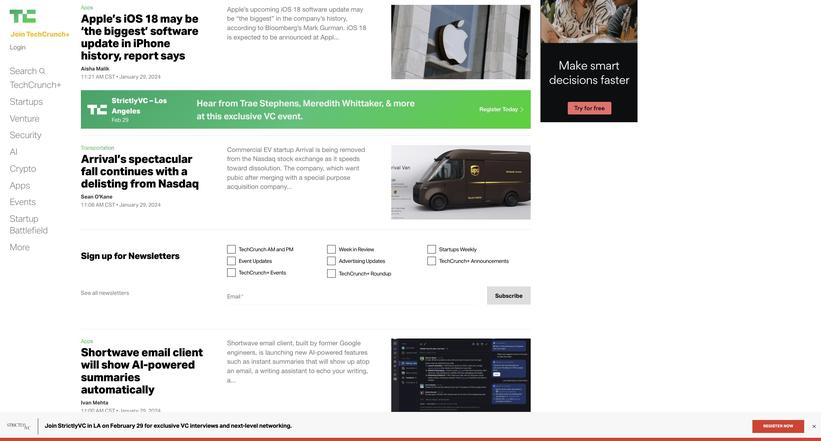 Task type: locate. For each thing, give the bounding box(es) containing it.
in left iphone
[[121, 36, 131, 50]]

from up this
[[218, 98, 238, 109]]

is up instant
[[259, 349, 264, 356]]

show up automatically
[[101, 358, 130, 372]]

Event Updates checkbox
[[227, 257, 236, 266]]

update inside apps apple's ios 18 may be 'the biggest' software update in iphone history, report says aisha malik 11:21 am cst • january 29, 2024
[[81, 36, 119, 50]]

0 vertical spatial in
[[276, 15, 281, 22]]

new
[[295, 349, 307, 356]]

mehta
[[93, 400, 108, 406]]

18 inside apps apple's ios 18 may be 'the biggest' software update in iphone history, report says aisha malik 11:21 am cst • january 29, 2024
[[145, 11, 158, 26]]

29,
[[140, 74, 147, 80], [140, 202, 147, 208], [140, 408, 147, 414]]

0 vertical spatial is
[[227, 33, 232, 41]]

2 vertical spatial apps link
[[81, 339, 93, 345]]

january inside apps shortwave email client will show ai-powered summaries automatically ivan mehta 11:00 am cst • january 29, 2024
[[119, 408, 139, 414]]

1 vertical spatial in
[[121, 36, 131, 50]]

0 horizontal spatial 18
[[145, 11, 158, 26]]

january inside transportation arrival's spectacular fall continues with a delisting from nasdaq sean o'kane 11:08 am cst • january 29, 2024
[[119, 202, 139, 208]]

2024
[[148, 74, 161, 80], [148, 202, 161, 208], [148, 408, 161, 414]]

0 vertical spatial 2024
[[148, 74, 161, 80]]

1 vertical spatial from
[[227, 155, 240, 163]]

in
[[276, 15, 281, 22], [121, 36, 131, 50], [353, 246, 357, 253]]

shortwave
[[227, 340, 258, 347], [81, 345, 139, 360]]

1 horizontal spatial 18
[[293, 5, 301, 13]]

show
[[101, 358, 130, 372], [330, 358, 346, 366]]

• up strictlyvc
[[116, 74, 118, 80]]

1 vertical spatial apps link
[[10, 180, 30, 191]]

meredith
[[303, 98, 340, 109]]

0 vertical spatial update
[[329, 5, 349, 13]]

1 vertical spatial nasdaq
[[158, 176, 199, 191]]

0 horizontal spatial a
[[181, 164, 187, 178]]

1 horizontal spatial ai-
[[309, 349, 317, 356]]

software up says
[[150, 24, 198, 38]]

18 up company's
[[293, 5, 301, 13]]

at left this
[[197, 110, 205, 122]]

0 vertical spatial powered
[[317, 349, 343, 356]]

1 horizontal spatial in
[[276, 15, 281, 22]]

0 vertical spatial as
[[325, 155, 332, 163]]

2 • from the top
[[116, 202, 118, 208]]

3 • from the top
[[116, 408, 118, 414]]

TechCrunch+ Announcements checkbox
[[428, 257, 436, 266]]

cst down o'kane
[[105, 202, 115, 208]]

0 horizontal spatial shortwave
[[81, 345, 139, 360]]

with
[[156, 164, 179, 178], [285, 174, 297, 181]]

ios inside apps apple's ios 18 may be 'the biggest' software update in iphone history, report says aisha malik 11:21 am cst • january 29, 2024
[[124, 11, 143, 26]]

updates up techcrunch+ events
[[253, 258, 272, 265]]

instant
[[251, 358, 271, 366]]

software inside apple's upcoming ios 18 software update may be "the biggest" in the company's history, according to bloomberg's mark gurman. ios 18 is expected to be announced at appl...
[[302, 5, 327, 13]]

0 horizontal spatial ios
[[124, 11, 143, 26]]

transportation link
[[81, 145, 114, 151]]

• inside apps apple's ios 18 may be 'the biggest' software update in iphone history, report says aisha malik 11:21 am cst • january 29, 2024
[[116, 74, 118, 80]]

•
[[116, 74, 118, 80], [116, 202, 118, 208], [116, 408, 118, 414]]

see all newsletters
[[81, 289, 129, 296]]

• inside transportation arrival's spectacular fall continues with a delisting from nasdaq sean o'kane 11:08 am cst • january 29, 2024
[[116, 202, 118, 208]]

1 29, from the top
[[140, 74, 147, 80]]

1 vertical spatial ai-
[[132, 358, 148, 372]]

0 horizontal spatial is
[[227, 33, 232, 41]]

3 29, from the top
[[140, 408, 147, 414]]

0 vertical spatial at
[[313, 33, 319, 41]]

1 horizontal spatial with
[[285, 174, 297, 181]]

apps
[[81, 4, 93, 10], [10, 180, 30, 191], [81, 339, 93, 345]]

as left "it"
[[325, 155, 332, 163]]

by
[[310, 340, 317, 347]]

email,
[[236, 367, 253, 375]]

am inside apps shortwave email client will show ai-powered summaries automatically ivan mehta 11:00 am cst • january 29, 2024
[[96, 408, 104, 414]]

ios for upcoming
[[281, 5, 292, 13]]

with inside commercial ev startup arrival is being removed from the nasdaq stock exchange as it speeds toward dissolution. the company, which went pubic after merging with a special purpose acquisition company...
[[285, 174, 297, 181]]

o'kane
[[95, 194, 113, 200]]

carat right image
[[518, 106, 524, 113]]

is inside commercial ev startup arrival is being removed from the nasdaq stock exchange as it speeds toward dissolution. the company, which went pubic after merging with a special purpose acquisition company...
[[316, 146, 320, 153]]

2 vertical spatial •
[[116, 408, 118, 414]]

0 vertical spatial summaries
[[273, 358, 304, 366]]

29, inside transportation arrival's spectacular fall continues with a delisting from nasdaq sean o'kane 11:08 am cst • january 29, 2024
[[140, 202, 147, 208]]

1 horizontal spatial is
[[259, 349, 264, 356]]

1 horizontal spatial email
[[260, 340, 275, 347]]

upcoming
[[250, 5, 279, 13]]

Advertising Updates checkbox
[[327, 257, 336, 266]]

1 horizontal spatial startups
[[439, 246, 459, 253]]

0 vertical spatial apps
[[81, 4, 93, 10]]

techcrunch+ for techcrunch+ roundup
[[339, 271, 370, 277]]

0 horizontal spatial email
[[141, 345, 170, 360]]

0 horizontal spatial the
[[242, 155, 251, 163]]

the up bloomberg's
[[283, 15, 292, 22]]

1 horizontal spatial nasdaq
[[253, 155, 276, 163]]

apple's upcoming ios 18 software update may be "the biggest" in the company's history, according to bloomberg's mark gurman. ios 18 is expected to be announced at appl...
[[227, 5, 366, 41]]

am down "mehta" at bottom left
[[96, 408, 104, 414]]

updates up the roundup
[[366, 258, 385, 265]]

startups for startups
[[10, 96, 43, 107]]

1 vertical spatial •
[[116, 202, 118, 208]]

am
[[96, 74, 104, 80], [96, 202, 104, 208], [267, 246, 275, 253], [96, 408, 104, 414]]

the down 'commercial'
[[242, 155, 251, 163]]

1 horizontal spatial shortwave
[[227, 340, 258, 347]]

to down that
[[309, 367, 315, 375]]

0 horizontal spatial techcrunch
[[26, 30, 66, 38]]

from up toward
[[227, 155, 240, 163]]

TechCrunch+ Events checkbox
[[227, 269, 236, 277]]

1 vertical spatial software
[[150, 24, 198, 38]]

am down sean o'kane link
[[96, 202, 104, 208]]

software up company's
[[302, 5, 327, 13]]

• down automatically
[[116, 408, 118, 414]]

1 january from the top
[[119, 74, 139, 80]]

software inside apps apple's ios 18 may be 'the biggest' software update in iphone history, report says aisha malik 11:21 am cst • january 29, 2024
[[150, 24, 198, 38]]

1 horizontal spatial update
[[329, 5, 349, 13]]

1 vertical spatial 29,
[[140, 202, 147, 208]]

events down and
[[270, 270, 286, 276]]

startups right startups weekly checkbox
[[439, 246, 459, 253]]

more
[[393, 98, 415, 109]]

0 vertical spatial apps link
[[81, 4, 93, 10]]

1 vertical spatial the
[[242, 155, 251, 163]]

2 vertical spatial apps
[[81, 339, 93, 345]]

0 horizontal spatial at
[[197, 110, 205, 122]]

1 vertical spatial summaries
[[81, 370, 140, 384]]

updates for event updates
[[253, 258, 272, 265]]

1 vertical spatial january
[[119, 202, 139, 208]]

1 vertical spatial cst
[[105, 202, 115, 208]]

to inside shortwave email client, built by former google engineers, is launching new ai-powered features such as instant summaries that will show up atop an email, a writing assistant to echo your writing, a...
[[309, 367, 315, 375]]

advertisement element
[[541, 0, 638, 122], [541, 413, 638, 442]]

0 vertical spatial history,
[[327, 15, 348, 22]]

nasdaq inside transportation arrival's spectacular fall continues with a delisting from nasdaq sean o'kane 11:08 am cst • january 29, 2024
[[158, 176, 199, 191]]

1 vertical spatial update
[[81, 36, 119, 50]]

former
[[319, 340, 338, 347]]

at down mark
[[313, 33, 319, 41]]

0 horizontal spatial as
[[243, 358, 250, 366]]

show up your in the bottom of the page
[[330, 358, 346, 366]]

commercial ev startup arrival is being removed from the nasdaq stock exchange as it speeds toward dissolution. the company, which went pubic after merging with a special purpose acquisition company...
[[227, 146, 365, 190]]

email
[[260, 340, 275, 347], [141, 345, 170, 360]]

0 vertical spatial events
[[10, 196, 36, 208]]

29, inside apps shortwave email client will show ai-powered summaries automatically ivan mehta 11:00 am cst • january 29, 2024
[[140, 408, 147, 414]]

0 horizontal spatial will
[[81, 358, 99, 372]]

apple logo at entrance to an apple store image
[[391, 5, 531, 79]]

2024 inside apps apple's ios 18 may be 'the biggest' software update in iphone history, report says aisha malik 11:21 am cst • january 29, 2024
[[148, 74, 161, 80]]

techcrunch image up join
[[10, 10, 36, 23]]

2024 for spectacular
[[148, 202, 161, 208]]

in inside apps apple's ios 18 may be 'the biggest' software update in iphone history, report says aisha malik 11:21 am cst • january 29, 2024
[[121, 36, 131, 50]]

from down spectacular
[[130, 176, 156, 191]]

0 vertical spatial nasdaq
[[253, 155, 276, 163]]

0 vertical spatial cst
[[105, 74, 115, 80]]

cst inside transportation arrival's spectacular fall continues with a delisting from nasdaq sean o'kane 11:08 am cst • january 29, 2024
[[105, 202, 115, 208]]

is down according
[[227, 33, 232, 41]]

29, for email
[[140, 408, 147, 414]]

all
[[92, 289, 98, 296]]

to right expected
[[262, 33, 268, 41]]

history, up gurman.
[[327, 15, 348, 22]]

apps inside apps apple's ios 18 may be 'the biggest' software update in iphone history, report says aisha malik 11:21 am cst • january 29, 2024
[[81, 4, 93, 10]]

a inside commercial ev startup arrival is being removed from the nasdaq stock exchange as it speeds toward dissolution. the company, which went pubic after merging with a special purpose acquisition company...
[[299, 174, 303, 181]]

Week in Review checkbox
[[327, 245, 336, 254]]

startup
[[10, 213, 38, 224]]

18 right gurman.
[[359, 24, 366, 31]]

1 vertical spatial techcrunch image
[[87, 105, 107, 114]]

stock
[[277, 155, 293, 163]]

• inside apps shortwave email client will show ai-powered summaries automatically ivan mehta 11:00 am cst • january 29, 2024
[[116, 408, 118, 414]]

iphone
[[133, 36, 170, 50]]

summaries inside shortwave email client, built by former google engineers, is launching new ai-powered features such as instant summaries that will show up atop an email, a writing assistant to echo your writing, a...
[[273, 358, 304, 366]]

in right week at the bottom left of page
[[353, 246, 357, 253]]

0 horizontal spatial events
[[10, 196, 36, 208]]

3 2024 from the top
[[148, 408, 161, 414]]

may inside apps apple's ios 18 may be 'the biggest' software update in iphone history, report says aisha malik 11:21 am cst • january 29, 2024
[[160, 11, 183, 26]]

says
[[161, 48, 185, 63]]

login
[[10, 43, 26, 51]]

cst
[[105, 74, 115, 80], [105, 202, 115, 208], [105, 408, 115, 414]]

1 updates from the left
[[253, 258, 272, 265]]

newsletters
[[128, 250, 180, 261]]

history, up malik
[[81, 48, 122, 63]]

strictlyvc – los angeles feb 29
[[112, 96, 167, 123]]

updates for advertising updates
[[366, 258, 385, 265]]

is
[[227, 33, 232, 41], [316, 146, 320, 153], [259, 349, 264, 356]]

summaries up "mehta" at bottom left
[[81, 370, 140, 384]]

week in review
[[339, 246, 374, 253]]

nasdaq up dissolution.
[[253, 155, 276, 163]]

nasdaq down spectacular
[[158, 176, 199, 191]]

1 vertical spatial 2024
[[148, 202, 161, 208]]

0 vertical spatial techcrunch
[[26, 30, 66, 38]]

atop
[[357, 358, 370, 366]]

1 horizontal spatial as
[[325, 155, 332, 163]]

powered inside shortwave email client, built by former google engineers, is launching new ai-powered features such as instant summaries that will show up atop an email, a writing assistant to echo your writing, a...
[[317, 349, 343, 356]]

techcrunch down the techcrunch link
[[26, 30, 66, 38]]

1 horizontal spatial will
[[319, 358, 328, 366]]

1 horizontal spatial techcrunch image
[[87, 105, 107, 114]]

1 vertical spatial as
[[243, 358, 250, 366]]

for
[[114, 250, 127, 261]]

1 advertisement element from the top
[[541, 0, 638, 122]]

2 horizontal spatial be
[[270, 33, 277, 41]]

0 vertical spatial january
[[119, 74, 139, 80]]

0 horizontal spatial may
[[160, 11, 183, 26]]

bloomberg's
[[265, 24, 302, 31]]

this
[[207, 110, 222, 122]]

techcrunch+ down search image on the left top
[[10, 79, 61, 90]]

as up email,
[[243, 358, 250, 366]]

0 horizontal spatial summaries
[[81, 370, 140, 384]]

in inside apple's upcoming ios 18 software update may be "the biggest" in the company's history, according to bloomberg's mark gurman. ios 18 is expected to be announced at appl...
[[276, 15, 281, 22]]

roundup
[[371, 271, 391, 277]]

am down malik
[[96, 74, 104, 80]]

0 horizontal spatial software
[[150, 24, 198, 38]]

2024 for email
[[148, 408, 161, 414]]

techcrunch
[[26, 30, 66, 38], [239, 246, 266, 253]]

techcrunch up event updates
[[239, 246, 266, 253]]

a depiction of arrival's ups van. image
[[391, 145, 531, 220]]

0 horizontal spatial apple's
[[81, 11, 121, 26]]

startups up venture on the top of the page
[[10, 96, 43, 107]]

2024 inside transportation arrival's spectacular fall continues with a delisting from nasdaq sean o'kane 11:08 am cst • january 29, 2024
[[148, 202, 161, 208]]

nasdaq for startup
[[253, 155, 276, 163]]

continues
[[100, 164, 153, 178]]

0 horizontal spatial with
[[156, 164, 179, 178]]

techcrunch image
[[10, 10, 36, 23], [87, 105, 107, 114]]

from inside hear from trae stephens, meredith whittaker, & more at this exclusive vc event.
[[218, 98, 238, 109]]

techcrunch+
[[10, 79, 61, 90], [439, 258, 470, 265], [239, 270, 269, 276], [339, 271, 370, 277]]

is left being
[[316, 146, 320, 153]]

event
[[239, 258, 252, 265]]

cst down malik
[[105, 74, 115, 80]]

in up bloomberg's
[[276, 15, 281, 22]]

the inside commercial ev startup arrival is being removed from the nasdaq stock exchange as it speeds toward dissolution. the company, which went pubic after merging with a special purpose acquisition company...
[[242, 155, 251, 163]]

will
[[81, 358, 99, 372], [319, 358, 328, 366]]

11:08
[[81, 202, 95, 208]]

update up gurman.
[[329, 5, 349, 13]]

techcrunch+ down advertising
[[339, 271, 370, 277]]

0 horizontal spatial powered
[[148, 358, 195, 372]]

• for shortwave
[[116, 408, 118, 414]]

show inside apps shortwave email client will show ai-powered summaries automatically ivan mehta 11:00 am cst • january 29, 2024
[[101, 358, 130, 372]]

an
[[227, 367, 234, 375]]

cst inside apps shortwave email client will show ai-powered summaries automatically ivan mehta 11:00 am cst • january 29, 2024
[[105, 408, 115, 414]]

ai link
[[10, 146, 17, 158]]

advertising
[[339, 258, 365, 265]]

in for the
[[276, 15, 281, 22]]

1 vertical spatial up
[[347, 358, 355, 366]]

ios right gurman.
[[347, 24, 357, 31]]

apps inside apps shortwave email client will show ai-powered summaries automatically ivan mehta 11:00 am cst • january 29, 2024
[[81, 339, 93, 345]]

2 horizontal spatial in
[[353, 246, 357, 253]]

summaries
[[273, 358, 304, 366], [81, 370, 140, 384]]

email up launching
[[260, 340, 275, 347]]

1 horizontal spatial events
[[270, 270, 286, 276]]

1 2024 from the top
[[148, 74, 161, 80]]

techcrunch+ down the startups weekly
[[439, 258, 470, 265]]

0 horizontal spatial history,
[[81, 48, 122, 63]]

2 updates from the left
[[366, 258, 385, 265]]

18 up iphone
[[145, 11, 158, 26]]

hear
[[197, 98, 217, 109]]

ios up bloomberg's
[[281, 5, 292, 13]]

email left client
[[141, 345, 170, 360]]

cst down "mehta" at bottom left
[[105, 408, 115, 414]]

special
[[304, 174, 325, 181]]

2024 inside apps shortwave email client will show ai-powered summaries automatically ivan mehta 11:00 am cst • january 29, 2024
[[148, 408, 161, 414]]

2 january from the top
[[119, 202, 139, 208]]

1 horizontal spatial summaries
[[273, 358, 304, 366]]

techcrunch image left angeles
[[87, 105, 107, 114]]

crypto
[[10, 163, 36, 174]]

techcrunch+ for techcrunch+ announcements
[[439, 258, 470, 265]]

acquisition
[[227, 183, 258, 190]]

events
[[10, 196, 36, 208], [270, 270, 286, 276]]

2 cst from the top
[[105, 202, 115, 208]]

ios up iphone
[[124, 11, 143, 26]]

mark
[[303, 24, 318, 31]]

1 vertical spatial techcrunch
[[239, 246, 266, 253]]

2 vertical spatial from
[[130, 176, 156, 191]]

None email field
[[227, 292, 476, 305]]

at inside apple's upcoming ios 18 software update may be "the biggest" in the company's history, according to bloomberg's mark gurman. ios 18 is expected to be announced at appl...
[[313, 33, 319, 41]]

1 vertical spatial startups
[[439, 246, 459, 253]]

according
[[227, 24, 256, 31]]

nasdaq inside commercial ev startup arrival is being removed from the nasdaq stock exchange as it speeds toward dissolution. the company, which went pubic after merging with a special purpose acquisition company...
[[253, 155, 276, 163]]

summaries up assistant
[[273, 358, 304, 366]]

1 • from the top
[[116, 74, 118, 80]]

the inside apple's upcoming ios 18 software update may be "the biggest" in the company's history, according to bloomberg's mark gurman. ios 18 is expected to be announced at appl...
[[283, 15, 292, 22]]

1 horizontal spatial apple's
[[227, 5, 249, 13]]

up left the for
[[102, 250, 112, 261]]

company's
[[294, 15, 325, 22]]

1 cst from the top
[[105, 74, 115, 80]]

0 vertical spatial advertisement element
[[541, 0, 638, 122]]

ios
[[281, 5, 292, 13], [124, 11, 143, 26], [347, 24, 357, 31]]

0 vertical spatial the
[[283, 15, 292, 22]]

and
[[276, 246, 285, 253]]

0 vertical spatial to
[[258, 24, 263, 31]]

ai- inside apps shortwave email client will show ai-powered summaries automatically ivan mehta 11:00 am cst • january 29, 2024
[[132, 358, 148, 372]]

2 vertical spatial 29,
[[140, 408, 147, 414]]

1 horizontal spatial may
[[351, 5, 363, 13]]

0 vertical spatial ai-
[[309, 349, 317, 356]]

pubic
[[227, 174, 243, 181]]

techcrunch+ roundup
[[339, 271, 391, 277]]

2 vertical spatial 2024
[[148, 408, 161, 414]]

3 january from the top
[[119, 408, 139, 414]]

0 horizontal spatial be
[[185, 11, 198, 26]]

2 2024 from the top
[[148, 202, 161, 208]]

a inside shortwave email client, built by former google engineers, is launching new ai-powered features such as instant summaries that will show up atop an email, a writing assistant to echo your writing, a...
[[255, 367, 258, 375]]

29
[[122, 116, 129, 123]]

2 vertical spatial january
[[119, 408, 139, 414]]

merging
[[260, 174, 283, 181]]

0 horizontal spatial ai-
[[132, 358, 148, 372]]

techcrunch+ for techcrunch+
[[10, 79, 61, 90]]

up down the features
[[347, 358, 355, 366]]

2 horizontal spatial a
[[299, 174, 303, 181]]

to down "biggest""
[[258, 24, 263, 31]]

3 cst from the top
[[105, 408, 115, 414]]

2 29, from the top
[[140, 202, 147, 208]]

techcrunch+ down event updates
[[239, 270, 269, 276]]

events up startup
[[10, 196, 36, 208]]

techcrunch+ announcements
[[439, 258, 509, 265]]

nasdaq for spectacular
[[158, 176, 199, 191]]

0 vertical spatial from
[[218, 98, 238, 109]]

cst inside apps apple's ios 18 may be 'the biggest' software update in iphone history, report says aisha malik 11:21 am cst • january 29, 2024
[[105, 74, 115, 80]]

apple's ios 18 may be 'the biggest' software update in iphone history, report says link
[[81, 11, 198, 63]]

update up malik
[[81, 36, 119, 50]]

apple's
[[227, 5, 249, 13], [81, 11, 121, 26]]

0 horizontal spatial up
[[102, 250, 112, 261]]

1 vertical spatial at
[[197, 110, 205, 122]]

2 vertical spatial is
[[259, 349, 264, 356]]

0 vertical spatial techcrunch image
[[10, 10, 36, 23]]

• down delisting
[[116, 202, 118, 208]]

0 vertical spatial software
[[302, 5, 327, 13]]

2 vertical spatial in
[[353, 246, 357, 253]]



Task type: describe. For each thing, give the bounding box(es) containing it.
fall
[[81, 164, 98, 178]]

18 for may
[[145, 11, 158, 26]]

announced
[[279, 33, 311, 41]]

apps link for apple's ios 18 may be 'the biggest' software update in iphone history, report says
[[81, 4, 93, 10]]

search image
[[38, 68, 46, 74]]

TechCrunch+ Roundup checkbox
[[327, 270, 336, 278]]

ai- inside shortwave email client, built by former google engineers, is launching new ai-powered features such as instant summaries that will show up atop an email, a writing assistant to echo your writing, a...
[[309, 349, 317, 356]]

&
[[386, 98, 392, 109]]

january inside apps apple's ios 18 may be 'the biggest' software update in iphone history, report says aisha malik 11:21 am cst • january 29, 2024
[[119, 74, 139, 80]]

with inside transportation arrival's spectacular fall continues with a delisting from nasdaq sean o'kane 11:08 am cst • january 29, 2024
[[156, 164, 179, 178]]

1 horizontal spatial be
[[227, 15, 234, 22]]

startup battlefield
[[10, 213, 48, 236]]

your
[[333, 367, 345, 375]]

from inside commercial ev startup arrival is being removed from the nasdaq stock exchange as it speeds toward dissolution. the company, which went pubic after merging with a special purpose acquisition company...
[[227, 155, 240, 163]]

delisting
[[81, 176, 128, 191]]

email inside apps shortwave email client will show ai-powered summaries automatically ivan mehta 11:00 am cst • january 29, 2024
[[141, 345, 170, 360]]

am inside transportation arrival's spectacular fall continues with a delisting from nasdaq sean o'kane 11:08 am cst • january 29, 2024
[[96, 202, 104, 208]]

will inside shortwave email client, built by former google engineers, is launching new ai-powered features such as instant summaries that will show up atop an email, a writing assistant to echo your writing, a...
[[319, 358, 328, 366]]

login link
[[10, 42, 26, 53]]

"the
[[236, 15, 248, 22]]

echo
[[316, 367, 331, 375]]

built
[[296, 340, 308, 347]]

more link
[[10, 241, 30, 253]]

register
[[479, 106, 501, 113]]

event.
[[278, 110, 303, 122]]

show inside shortwave email client, built by former google engineers, is launching new ai-powered features such as instant summaries that will show up atop an email, a writing assistant to echo your writing, a...
[[330, 358, 346, 366]]

shortwave inside apps shortwave email client will show ai-powered summaries automatically ivan mehta 11:00 am cst • january 29, 2024
[[81, 345, 139, 360]]

29, for spectacular
[[140, 202, 147, 208]]

january for arrival's
[[119, 202, 139, 208]]

client,
[[277, 340, 294, 347]]

company...
[[260, 183, 292, 190]]

transportation arrival's spectacular fall continues with a delisting from nasdaq sean o'kane 11:08 am cst • january 29, 2024
[[81, 145, 199, 208]]

being
[[322, 146, 338, 153]]

up inside shortwave email client, built by former google engineers, is launching new ai-powered features such as instant summaries that will show up atop an email, a writing assistant to echo your writing, a...
[[347, 358, 355, 366]]

shortwave inside shortwave email client, built by former google engineers, is launching new ai-powered features such as instant summaries that will show up atop an email, a writing assistant to echo your writing, a...
[[227, 340, 258, 347]]

a for arrival's spectacular fall continues with a delisting from nasdaq
[[299, 174, 303, 181]]

am left and
[[267, 246, 275, 253]]

angeles
[[112, 106, 140, 115]]

transportation
[[81, 145, 114, 151]]

expected
[[234, 33, 261, 41]]

apps for apple's ios 18 may be 'the biggest' software update in iphone history, report says
[[81, 4, 93, 10]]

startups for startups weekly
[[439, 246, 459, 253]]

is inside shortwave email client, built by former google engineers, is launching new ai-powered features such as instant summaries that will show up atop an email, a writing assistant to echo your writing, a...
[[259, 349, 264, 356]]

security link
[[10, 129, 41, 141]]

am inside apps apple's ios 18 may be 'the biggest' software update in iphone history, report says aisha malik 11:21 am cst • january 29, 2024
[[96, 74, 104, 80]]

biggest'
[[104, 24, 148, 38]]

security
[[10, 129, 41, 141]]

venture link
[[10, 113, 39, 124]]

went
[[345, 164, 359, 172]]

which
[[326, 164, 343, 172]]

weekly
[[460, 246, 477, 253]]

11:00
[[81, 408, 95, 414]]

more
[[10, 241, 30, 253]]

commercial
[[227, 146, 262, 153]]

newsletters
[[99, 289, 129, 296]]

1 vertical spatial apps
[[10, 180, 30, 191]]

+
[[66, 30, 70, 39]]

a for shortwave email client will show ai-powered summaries automatically
[[255, 367, 258, 375]]

launching
[[265, 349, 293, 356]]

history, inside apple's upcoming ios 18 software update may be "the biggest" in the company's history, according to bloomberg's mark gurman. ios 18 is expected to be announced at appl...
[[327, 15, 348, 22]]

it
[[334, 155, 337, 163]]

writing
[[260, 367, 280, 375]]

techcrunch+ for techcrunch+ events
[[239, 270, 269, 276]]

• for arrival's
[[116, 202, 118, 208]]

trae
[[240, 98, 258, 109]]

be inside apps apple's ios 18 may be 'the biggest' software update in iphone history, report says aisha malik 11:21 am cst • january 29, 2024
[[185, 11, 198, 26]]

1 vertical spatial events
[[270, 270, 286, 276]]

google
[[340, 340, 361, 347]]

startups weekly
[[439, 246, 477, 253]]

in for iphone
[[121, 36, 131, 50]]

ai
[[10, 146, 17, 157]]

events link
[[10, 196, 36, 208]]

company,
[[296, 164, 325, 172]]

aisha malik link
[[81, 66, 109, 72]]

cst for arrival's
[[105, 202, 115, 208]]

pm
[[286, 246, 293, 253]]

2 horizontal spatial 18
[[359, 24, 366, 31]]

ivan mehta link
[[81, 400, 108, 406]]

as inside commercial ev startup arrival is being removed from the nasdaq stock exchange as it speeds toward dissolution. the company, which went pubic after merging with a special purpose acquisition company...
[[325, 155, 332, 163]]

18 for software
[[293, 5, 301, 13]]

apps shortwave email client will show ai-powered summaries automatically ivan mehta 11:00 am cst • january 29, 2024
[[81, 339, 203, 414]]

update inside apple's upcoming ios 18 software update may be "the biggest" in the company's history, according to bloomberg's mark gurman. ios 18 is expected to be announced at appl...
[[329, 5, 349, 13]]

at inside hear from trae stephens, meredith whittaker, & more at this exclusive vc event.
[[197, 110, 205, 122]]

will inside apps shortwave email client will show ai-powered summaries automatically ivan mehta 11:00 am cst • january 29, 2024
[[81, 358, 99, 372]]

january for shortwave
[[119, 408, 139, 414]]

cst for shortwave
[[105, 408, 115, 414]]

apple's inside apple's upcoming ios 18 software update may be "the biggest" in the company's history, according to bloomberg's mark gurman. ios 18 is expected to be announced at appl...
[[227, 5, 249, 13]]

0 horizontal spatial techcrunch image
[[10, 10, 36, 23]]

is inside apple's upcoming ios 18 software update may be "the biggest" in the company's history, according to bloomberg's mark gurman. ios 18 is expected to be announced at appl...
[[227, 33, 232, 41]]

arrival
[[296, 146, 314, 153]]

the
[[284, 164, 295, 172]]

a inside transportation arrival's spectacular fall continues with a delisting from nasdaq sean o'kane 11:08 am cst • january 29, 2024
[[181, 164, 187, 178]]

apps link for shortwave email client will show ai-powered summaries automatically
[[81, 339, 93, 345]]

aisha
[[81, 66, 95, 72]]

crypto link
[[10, 163, 36, 174]]

ios for apple's
[[124, 11, 143, 26]]

2 horizontal spatial ios
[[347, 24, 357, 31]]

ev
[[264, 146, 272, 153]]

strictlyvc
[[112, 96, 148, 105]]

appl...
[[321, 33, 339, 41]]

see
[[81, 289, 91, 296]]

hear from trae stephens, meredith whittaker, & more at this exclusive vc event.
[[197, 98, 415, 122]]

arrival's
[[81, 152, 126, 166]]

from inside transportation arrival's spectacular fall continues with a delisting from nasdaq sean o'kane 11:08 am cst • january 29, 2024
[[130, 176, 156, 191]]

register today
[[479, 106, 518, 113]]

advertising updates
[[339, 258, 385, 265]]

speeds
[[339, 155, 360, 163]]

features
[[344, 349, 368, 356]]

exclusive
[[224, 110, 262, 122]]

sign
[[81, 250, 100, 261]]

sean
[[81, 194, 94, 200]]

summaries inside apps shortwave email client will show ai-powered summaries automatically ivan mehta 11:00 am cst • january 29, 2024
[[81, 370, 140, 384]]

apps for shortwave email client will show ai-powered summaries automatically
[[81, 339, 93, 345]]

0 vertical spatial up
[[102, 250, 112, 261]]

feb
[[112, 116, 121, 123]]

as inside shortwave email client, built by former google engineers, is launching new ai-powered features such as instant summaries that will show up atop an email, a writing assistant to echo your writing, a...
[[243, 358, 250, 366]]

client
[[173, 345, 203, 360]]

29, inside apps apple's ios 18 may be 'the biggest' software update in iphone history, report says aisha malik 11:21 am cst • january 29, 2024
[[140, 74, 147, 80]]

1 vertical spatial to
[[262, 33, 268, 41]]

techcrunch+ link
[[10, 79, 61, 91]]

Startups Weekly checkbox
[[428, 245, 436, 254]]

toward
[[227, 164, 247, 172]]

startup battlefield link
[[10, 213, 48, 236]]

–
[[149, 96, 153, 105]]

review
[[358, 246, 374, 253]]

sean o'kane link
[[81, 194, 113, 200]]

startup
[[273, 146, 294, 153]]

email inside shortwave email client, built by former google engineers, is launching new ai-powered features such as instant summaries that will show up atop an email, a writing assistant to echo your writing, a...
[[260, 340, 275, 347]]

may inside apple's upcoming ios 18 software update may be "the biggest" in the company's history, according to bloomberg's mark gurman. ios 18 is expected to be announced at appl...
[[351, 5, 363, 13]]

week
[[339, 246, 352, 253]]

techcrunch inside join techcrunch +
[[26, 30, 66, 38]]

vc
[[264, 110, 276, 122]]

shortwave email client will show ai-powered summaries automatically link
[[81, 345, 203, 397]]

powered inside apps shortwave email client will show ai-powered summaries automatically ivan mehta 11:00 am cst • january 29, 2024
[[148, 358, 195, 372]]

apple's inside apps apple's ios 18 may be 'the biggest' software update in iphone history, report says aisha malik 11:21 am cst • january 29, 2024
[[81, 11, 121, 26]]

such
[[227, 358, 241, 366]]

join
[[10, 30, 25, 38]]

gurman.
[[320, 24, 345, 31]]

subscribe button
[[487, 287, 531, 305]]

TechCrunch AM and PM checkbox
[[227, 245, 236, 254]]

history, inside apps apple's ios 18 may be 'the biggest' software update in iphone history, report says aisha malik 11:21 am cst • january 29, 2024
[[81, 48, 122, 63]]

techcrunch+ events
[[239, 270, 286, 276]]

assistant
[[281, 367, 307, 375]]

after
[[245, 174, 258, 181]]

purpose
[[327, 174, 350, 181]]

2 advertisement element from the top
[[541, 413, 638, 442]]



Task type: vqa. For each thing, say whether or not it's contained in the screenshot.
says
yes



